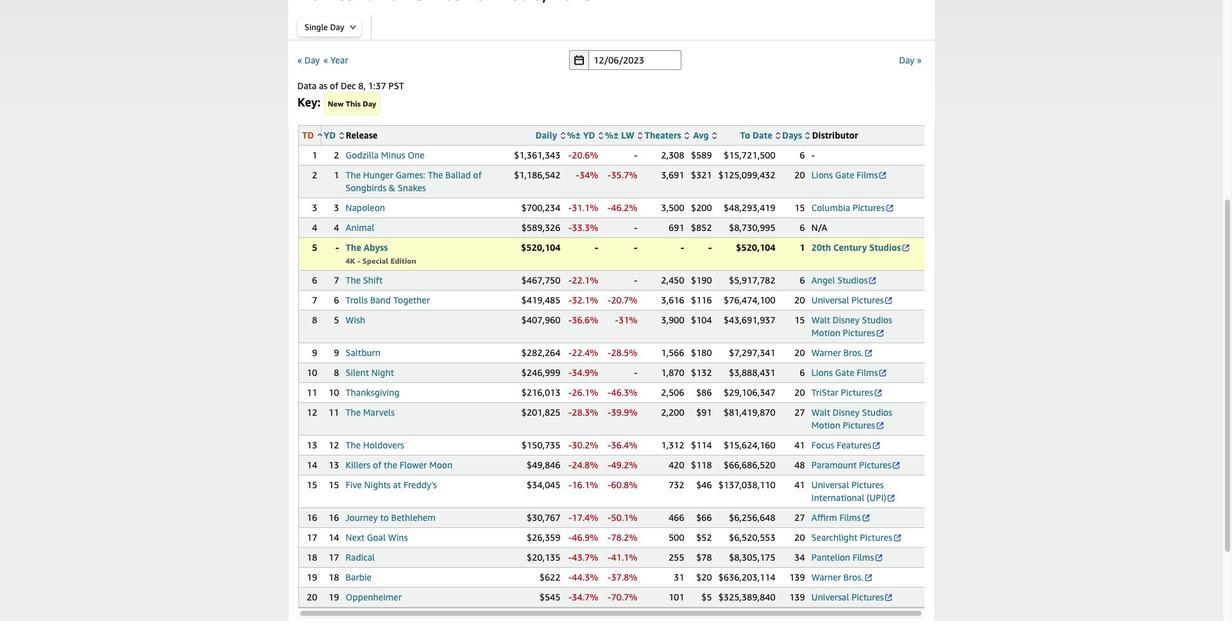 Task type: locate. For each thing, give the bounding box(es) containing it.
19 left 18 barbie
[[307, 572, 317, 583]]

1 horizontal spatial 7
[[334, 275, 339, 286]]

2 « from the left
[[323, 54, 328, 65]]

disney
[[833, 315, 860, 325], [833, 407, 860, 418]]

13 left 12 the holdovers
[[307, 440, 317, 451]]

19 oppenheimer
[[329, 592, 402, 603]]

-37.8%
[[608, 572, 638, 583]]

2 horizontal spatial 1
[[800, 242, 805, 253]]

motion down angel
[[812, 327, 841, 338]]

1 27 from the top
[[795, 407, 805, 418]]

20 left tristar
[[795, 387, 805, 398]]

1 inside 1 the hunger games: the ballad of songbirds & snakes
[[334, 169, 339, 180]]

0 horizontal spatial yd
[[324, 130, 336, 141]]

1 universal pictures from the top
[[812, 295, 884, 306]]

- for -33.3%
[[569, 222, 572, 233]]

motion up focus
[[812, 420, 841, 431]]

13 for 13 killers of the flower moon
[[329, 460, 339, 471]]

the down 4k
[[346, 275, 361, 286]]

3 up 4 animal
[[334, 202, 339, 213]]

bros. for 139
[[844, 572, 864, 583]]

3 universal from the top
[[812, 592, 849, 603]]

-28.3%
[[569, 407, 599, 418]]

-20.7%
[[608, 295, 638, 306]]

affirm
[[812, 512, 837, 523]]

2 lions gate films from the top
[[812, 367, 878, 378]]

0 horizontal spatial of
[[330, 80, 339, 91]]

0 vertical spatial 11
[[307, 387, 317, 398]]

gate for 20
[[835, 169, 855, 180]]

- for -34%
[[576, 169, 580, 180]]

17 up 18 barbie
[[329, 552, 339, 563]]

day left »
[[899, 54, 915, 65]]

of right as
[[330, 80, 339, 91]]

41
[[795, 440, 805, 451], [795, 480, 805, 490]]

-24.8%
[[569, 460, 599, 471]]

-46.2%
[[608, 202, 638, 213]]

2 universal pictures link from the top
[[812, 592, 894, 603]]

five nights at freddy's link
[[346, 480, 437, 490]]

of inside 1 the hunger games: the ballad of songbirds & snakes
[[473, 169, 482, 180]]

0 vertical spatial walt disney studios motion pictures link
[[812, 315, 893, 338]]

universal inside universal pictures international (upi)
[[812, 480, 849, 490]]

0 vertical spatial 2
[[334, 150, 339, 160]]

animal
[[346, 222, 374, 233]]

$520,104
[[521, 242, 561, 253], [736, 242, 776, 253]]

16 for 16 journey to bethlehem
[[329, 512, 339, 523]]

8 left silent
[[334, 367, 339, 378]]

31%
[[619, 315, 638, 325]]

36.4%
[[611, 440, 638, 451]]

$190
[[691, 275, 712, 286]]

$34,045
[[527, 480, 561, 490]]

1 bros. from the top
[[844, 347, 864, 358]]

41 up 48
[[795, 440, 805, 451]]

2 lions from the top
[[812, 367, 833, 378]]

pictures inside universal pictures international (upi)
[[852, 480, 884, 490]]

godzilla
[[346, 150, 379, 160]]

special
[[363, 256, 389, 266]]

day right "this"
[[363, 99, 377, 108]]

$545
[[540, 592, 561, 603]]

lions gate films link for 6
[[812, 367, 888, 378]]

31.1%
[[572, 202, 599, 213]]

1 vertical spatial walt disney studios motion pictures link
[[812, 407, 893, 431]]

lions gate films link for 20
[[812, 169, 888, 180]]

walt disney studios motion pictures link down the angel studios link
[[812, 315, 893, 338]]

studios right century
[[870, 242, 901, 253]]

focus features link
[[812, 440, 881, 451]]

1 horizontal spatial 9
[[334, 347, 339, 358]]

- for -17.4%
[[569, 512, 572, 523]]

12 for 12 the holdovers
[[329, 440, 339, 451]]

1 left 20th at top
[[800, 242, 805, 253]]

1 warner bros. link from the top
[[812, 347, 873, 358]]

18 left barbie link
[[329, 572, 339, 583]]

16.1%
[[572, 480, 599, 490]]

1 horizontal spatial $520,104
[[736, 242, 776, 253]]

$116
[[691, 295, 712, 306]]

gate up the tristar pictures link
[[835, 367, 855, 378]]

0 vertical spatial bros.
[[844, 347, 864, 358]]

46.9%
[[572, 532, 599, 543]]

0 vertical spatial 41
[[795, 440, 805, 451]]

27
[[795, 407, 805, 418], [795, 512, 805, 523]]

1 universal from the top
[[812, 295, 849, 306]]

universal pictures down pantelion films link
[[812, 592, 884, 603]]

dropdown image
[[350, 24, 356, 30]]

%± for %± yd
[[567, 130, 581, 141]]

walt disney studios motion pictures down the angel studios link
[[812, 315, 893, 338]]

pictures for $325,389,840
[[852, 592, 884, 603]]

2 41 from the top
[[795, 480, 805, 490]]

1 vertical spatial lions
[[812, 367, 833, 378]]

bros. up the tristar pictures link
[[844, 347, 864, 358]]

bethlehem
[[391, 512, 436, 523]]

1 lions gate films link from the top
[[812, 169, 888, 180]]

1 vertical spatial 12
[[329, 440, 339, 451]]

1 down yd link
[[334, 169, 339, 180]]

0 vertical spatial walt disney studios motion pictures
[[812, 315, 893, 338]]

lions gate films for 20
[[812, 169, 878, 180]]

8 for 8
[[312, 315, 317, 325]]

$49,846
[[527, 460, 561, 471]]

0 vertical spatial of
[[330, 80, 339, 91]]

27 right $81,419,870
[[795, 407, 805, 418]]

1 vertical spatial 19
[[329, 592, 339, 603]]

oppenheimer
[[346, 592, 402, 603]]

walt for 27
[[812, 407, 831, 418]]

universal pictures link down the angel studios link
[[812, 295, 894, 306]]

8
[[312, 315, 317, 325], [334, 367, 339, 378]]

2 lions gate films link from the top
[[812, 367, 888, 378]]

universal down pantelion
[[812, 592, 849, 603]]

- for -70.7%
[[608, 592, 611, 603]]

5 left 'wish' link
[[334, 315, 339, 325]]

0 vertical spatial 12
[[307, 407, 317, 418]]

20 up 34
[[795, 532, 805, 543]]

0 horizontal spatial 12
[[307, 407, 317, 418]]

1 vertical spatial 2
[[312, 169, 317, 180]]

$76,474,100
[[724, 295, 776, 306]]

7 for 7
[[312, 295, 317, 306]]

warner bros. link for 20
[[812, 347, 873, 358]]

as
[[319, 80, 328, 91]]

2 16 from the left
[[329, 512, 339, 523]]

warner bros.
[[812, 347, 864, 358], [812, 572, 864, 583]]

$180
[[691, 347, 712, 358]]

international
[[812, 492, 865, 503]]

12 for 12
[[307, 407, 317, 418]]

- for -32.1%
[[569, 295, 572, 306]]

11 for 11 the marvels
[[329, 407, 339, 418]]

%± yd
[[567, 130, 595, 141]]

0 vertical spatial 5
[[312, 242, 317, 253]]

7 left trolls
[[312, 295, 317, 306]]

the up killers
[[346, 440, 361, 451]]

0 horizontal spatial %±
[[567, 130, 581, 141]]

2 disney from the top
[[833, 407, 860, 418]]

2 warner bros. link from the top
[[812, 572, 873, 583]]

$589
[[691, 150, 712, 160]]

walt for 15
[[812, 315, 831, 325]]

4 for 4
[[312, 222, 317, 233]]

0 vertical spatial 18
[[307, 552, 317, 563]]

lions up tristar
[[812, 367, 833, 378]]

1 vertical spatial lions gate films link
[[812, 367, 888, 378]]

11 the marvels
[[329, 407, 395, 418]]

theaters
[[645, 130, 681, 141]]

the inside - the abyss 4k - special edition
[[346, 242, 361, 253]]

warner up tristar
[[812, 347, 841, 358]]

9 left saltburn
[[334, 347, 339, 358]]

1 disney from the top
[[833, 315, 860, 325]]

universal pictures down the angel studios link
[[812, 295, 884, 306]]

1 horizontal spatial 12
[[329, 440, 339, 451]]

walt disney studios motion pictures up features
[[812, 407, 893, 431]]

disney down the angel studios link
[[833, 315, 860, 325]]

1 horizontal spatial 18
[[329, 572, 339, 583]]

1 gate from the top
[[835, 169, 855, 180]]

1 vertical spatial 13
[[329, 460, 339, 471]]

0 horizontal spatial 13
[[307, 440, 317, 451]]

-78.2%
[[608, 532, 638, 543]]

0 vertical spatial universal pictures
[[812, 295, 884, 306]]

0 horizontal spatial $520,104
[[521, 242, 561, 253]]

1 vertical spatial 7
[[312, 295, 317, 306]]

1 horizontal spatial 8
[[334, 367, 339, 378]]

films up the tristar pictures link
[[857, 367, 878, 378]]

2 %± from the left
[[605, 130, 619, 141]]

1 left "godzilla"
[[312, 150, 317, 160]]

0 horizontal spatial 11
[[307, 387, 317, 398]]

$520,104 down $8,730,995
[[736, 242, 776, 253]]

0 horizontal spatial 5
[[312, 242, 317, 253]]

1 horizontal spatial 17
[[329, 552, 339, 563]]

1 vertical spatial 17
[[329, 552, 339, 563]]

universal pictures link down pantelion films link
[[812, 592, 894, 603]]

1 vertical spatial warner bros.
[[812, 572, 864, 583]]

universal for 20
[[812, 295, 849, 306]]

films up columbia pictures link
[[857, 169, 878, 180]]

2 9 from the left
[[334, 347, 339, 358]]

10 for 10
[[307, 367, 317, 378]]

1 horizontal spatial 19
[[329, 592, 339, 603]]

1 vertical spatial motion
[[812, 420, 841, 431]]

2 $520,104 from the left
[[736, 242, 776, 253]]

0 vertical spatial warner bros. link
[[812, 347, 873, 358]]

yd left the release
[[324, 130, 336, 141]]

20 right $7,297,341
[[795, 347, 805, 358]]

animal link
[[346, 222, 374, 233]]

0 horizontal spatial 7
[[312, 295, 317, 306]]

10 up 11 the marvels
[[329, 387, 339, 398]]

band
[[370, 295, 391, 306]]

18 left 17 radical
[[307, 552, 317, 563]]

studios
[[870, 242, 901, 253], [838, 275, 868, 286], [862, 315, 893, 325], [862, 407, 893, 418]]

lions gate films for 6
[[812, 367, 878, 378]]

- for -60.8%
[[608, 480, 611, 490]]

$589,326
[[522, 222, 561, 233]]

disney down the tristar pictures link
[[833, 407, 860, 418]]

17 left next
[[307, 532, 317, 543]]

16 for 16
[[307, 512, 317, 523]]

-50.1%
[[608, 512, 638, 523]]

2 universal pictures from the top
[[812, 592, 884, 603]]

$125,099,432
[[719, 169, 776, 180]]

1 vertical spatial universal pictures link
[[812, 592, 894, 603]]

20 left 19 oppenheimer
[[307, 592, 317, 603]]

lions gate films up the tristar pictures link
[[812, 367, 878, 378]]

- for -78.2%
[[608, 532, 611, 543]]

1 vertical spatial 27
[[795, 512, 805, 523]]

-70.7%
[[608, 592, 638, 603]]

41 down 48
[[795, 480, 805, 490]]

2 139 from the top
[[790, 592, 805, 603]]

4k
[[346, 256, 355, 266]]

- for -16.1%
[[569, 480, 572, 490]]

%± lw
[[605, 130, 635, 141]]

0 vertical spatial 7
[[334, 275, 339, 286]]

- for -24.8%
[[569, 460, 572, 471]]

1 horizontal spatial 3
[[334, 202, 339, 213]]

2 motion from the top
[[812, 420, 841, 431]]

1 16 from the left
[[307, 512, 317, 523]]

%± left lw
[[605, 130, 619, 141]]

killers of the flower moon link
[[346, 460, 453, 471]]

0 horizontal spatial 4
[[312, 222, 317, 233]]

0 vertical spatial lions
[[812, 169, 833, 180]]

2 for 2 godzilla minus one
[[334, 150, 339, 160]]

10 left silent
[[307, 367, 317, 378]]

- for -50.1%
[[608, 512, 611, 523]]

1 walt from the top
[[812, 315, 831, 325]]

20 right $76,474,100
[[795, 295, 805, 306]]

19 down 18 barbie
[[329, 592, 339, 603]]

of for moon
[[373, 460, 382, 471]]

this
[[346, 99, 361, 108]]

14 left next
[[329, 532, 339, 543]]

1 horizontal spatial 2
[[334, 150, 339, 160]]

18 for 18
[[307, 552, 317, 563]]

5 for 5 wish
[[334, 315, 339, 325]]

1 139 from the top
[[790, 572, 805, 583]]

14 left killers
[[307, 460, 317, 471]]

3 left 3 napoleon at the left of page
[[312, 202, 317, 213]]

2 walt disney studios motion pictures link from the top
[[812, 407, 893, 431]]

1 horizontal spatial of
[[373, 460, 382, 471]]

pantelion films
[[812, 552, 874, 563]]

2 gate from the top
[[835, 367, 855, 378]]

flower
[[400, 460, 427, 471]]

1 vertical spatial walt disney studios motion pictures
[[812, 407, 893, 431]]

0 vertical spatial warner
[[812, 347, 841, 358]]

1 yd from the left
[[324, 130, 336, 141]]

0 horizontal spatial «
[[298, 54, 302, 65]]

0 vertical spatial universal
[[812, 295, 849, 306]]

1 vertical spatial 8
[[334, 367, 339, 378]]

walt down angel
[[812, 315, 831, 325]]

%±
[[567, 130, 581, 141], [605, 130, 619, 141]]

of left the the
[[373, 460, 382, 471]]

1 41 from the top
[[795, 440, 805, 451]]

0 vertical spatial 27
[[795, 407, 805, 418]]

0 vertical spatial gate
[[835, 169, 855, 180]]

- for -26.1%
[[569, 387, 572, 398]]

gate up columbia pictures
[[835, 169, 855, 180]]

warner bros. up tristar pictures
[[812, 347, 864, 358]]

20 down 6 -
[[795, 169, 805, 180]]

2 walt disney studios motion pictures from the top
[[812, 407, 893, 431]]

1 vertical spatial warner
[[812, 572, 841, 583]]

10 for 10 thanksgiving
[[329, 387, 339, 398]]

2 vertical spatial of
[[373, 460, 382, 471]]

1 walt disney studios motion pictures from the top
[[812, 315, 893, 338]]

2 yd from the left
[[583, 130, 595, 141]]

1 universal pictures link from the top
[[812, 295, 894, 306]]

- for -34.7%
[[569, 592, 572, 603]]

- for -46.9%
[[569, 532, 572, 543]]

9 for 9 saltburn
[[334, 347, 339, 358]]

6
[[800, 150, 805, 160], [800, 222, 805, 233], [312, 275, 317, 286], [800, 275, 805, 286], [334, 295, 339, 306], [800, 367, 805, 378]]

6 left trolls
[[334, 295, 339, 306]]

2 vertical spatial 1
[[800, 242, 805, 253]]

1 vertical spatial 10
[[329, 387, 339, 398]]

1 horizontal spatial %±
[[605, 130, 619, 141]]

41 for universal pictures international (upi)
[[795, 480, 805, 490]]

0 vertical spatial motion
[[812, 327, 841, 338]]

%± up -20.6%
[[567, 130, 581, 141]]

the for 7 the shift
[[346, 275, 361, 286]]

2 vertical spatial universal
[[812, 592, 849, 603]]

warner for 20
[[812, 347, 841, 358]]

2,506
[[661, 387, 685, 398]]

lions down 6 -
[[812, 169, 833, 180]]

walt down tristar
[[812, 407, 831, 418]]

13 left killers
[[329, 460, 339, 471]]

0 horizontal spatial 16
[[307, 512, 317, 523]]

1 warner from the top
[[812, 347, 841, 358]]

1 horizontal spatial 4
[[334, 222, 339, 233]]

the for 1 the hunger games: the ballad of songbirds & snakes
[[346, 169, 361, 180]]

1 vertical spatial 41
[[795, 480, 805, 490]]

to date link
[[740, 130, 781, 141]]

%± for %± lw
[[605, 130, 619, 141]]

2 walt from the top
[[812, 407, 831, 418]]

12
[[307, 407, 317, 418], [329, 440, 339, 451]]

warner
[[812, 347, 841, 358], [812, 572, 841, 583]]

day left dropdown icon
[[330, 22, 345, 32]]

17 radical
[[329, 552, 375, 563]]

lions gate films link up the tristar pictures link
[[812, 367, 888, 378]]

4 left 4 animal
[[312, 222, 317, 233]]

studios right angel
[[838, 275, 868, 286]]

0 vertical spatial 8
[[312, 315, 317, 325]]

0 horizontal spatial 9
[[312, 347, 317, 358]]

1 vertical spatial disney
[[833, 407, 860, 418]]

1:37
[[368, 80, 386, 91]]

12 left the holdovers link
[[329, 440, 339, 451]]

1 vertical spatial 11
[[329, 407, 339, 418]]

the up songbirds at the top left
[[346, 169, 361, 180]]

1 motion from the top
[[812, 327, 841, 338]]

2 horizontal spatial of
[[473, 169, 482, 180]]

10 thanksgiving
[[329, 387, 400, 398]]

4 left animal
[[334, 222, 339, 233]]

2 warner bros. from the top
[[812, 572, 864, 583]]

searchlight pictures
[[812, 532, 893, 543]]

1 « from the left
[[298, 54, 302, 65]]

2 bros. from the top
[[844, 572, 864, 583]]

0 vertical spatial lions gate films link
[[812, 169, 888, 180]]

films up searchlight pictures on the bottom right of the page
[[840, 512, 861, 523]]

features
[[837, 440, 872, 451]]

1 lions from the top
[[812, 169, 833, 180]]

$86
[[696, 387, 712, 398]]

$26,359
[[527, 532, 561, 543]]

2 3 from the left
[[334, 202, 339, 213]]

1 4 from the left
[[312, 222, 317, 233]]

-41.1%
[[608, 552, 638, 563]]

walt disney studios motion pictures for 15
[[812, 315, 893, 338]]

1 horizontal spatial 14
[[329, 532, 339, 543]]

7 left the shift link
[[334, 275, 339, 286]]

1 lions gate films from the top
[[812, 169, 878, 180]]

0 horizontal spatial 14
[[307, 460, 317, 471]]

1 horizontal spatial 5
[[334, 315, 339, 325]]

-32.1%
[[569, 295, 599, 306]]

1 vertical spatial lions gate films
[[812, 367, 878, 378]]

-35.7%
[[608, 169, 638, 180]]

6 left n/a
[[800, 222, 805, 233]]

$66,686,520
[[724, 460, 776, 471]]

0 horizontal spatial 3
[[312, 202, 317, 213]]

1 vertical spatial 5
[[334, 315, 339, 325]]

1 horizontal spatial 16
[[329, 512, 339, 523]]

50.1%
[[611, 512, 638, 523]]

1 vertical spatial gate
[[835, 367, 855, 378]]

0 vertical spatial disney
[[833, 315, 860, 325]]

0 horizontal spatial 1
[[312, 150, 317, 160]]

- for -20.6%
[[569, 150, 572, 160]]

2 27 from the top
[[795, 512, 805, 523]]

disney for 27
[[833, 407, 860, 418]]

0 horizontal spatial 17
[[307, 532, 317, 543]]

8 left 5 wish
[[312, 315, 317, 325]]

$7,297,341
[[729, 347, 776, 358]]

2 4 from the left
[[334, 222, 339, 233]]

2 universal from the top
[[812, 480, 849, 490]]

1 %± from the left
[[567, 130, 581, 141]]

0 vertical spatial 139
[[790, 572, 805, 583]]

0 horizontal spatial 8
[[312, 315, 317, 325]]

6 down the days link at the right top of the page
[[800, 150, 805, 160]]

2 warner from the top
[[812, 572, 841, 583]]

1 horizontal spatial «
[[323, 54, 328, 65]]

universal up international
[[812, 480, 849, 490]]

6 trolls band together
[[334, 295, 430, 306]]

9 left 9 saltburn on the bottom left of page
[[312, 347, 317, 358]]

yd up the 20.6%
[[583, 130, 595, 141]]

0 horizontal spatial 18
[[307, 552, 317, 563]]

wish link
[[346, 315, 366, 325]]

lions gate films link up columbia pictures
[[812, 169, 888, 180]]

moon
[[429, 460, 453, 471]]

0 vertical spatial 14
[[307, 460, 317, 471]]

1 9 from the left
[[312, 347, 317, 358]]

angel
[[812, 275, 835, 286]]

universal down angel
[[812, 295, 849, 306]]

139 for warner bros.
[[790, 572, 805, 583]]

- for -49.2%
[[608, 460, 611, 471]]

0 vertical spatial universal pictures link
[[812, 295, 894, 306]]

$321
[[691, 169, 712, 180]]

walt disney studios motion pictures for 27
[[812, 407, 893, 431]]

0 vertical spatial 1
[[312, 150, 317, 160]]

$325,389,840
[[719, 592, 776, 603]]

napoleon
[[346, 202, 385, 213]]

warner bros. link up tristar pictures
[[812, 347, 873, 358]]

data
[[298, 80, 317, 91]]

139
[[790, 572, 805, 583], [790, 592, 805, 603]]

warner bros. link down pantelion films
[[812, 572, 873, 583]]

4 for 4 animal
[[334, 222, 339, 233]]

warner bros. down pantelion films
[[812, 572, 864, 583]]

20th century studios link
[[812, 242, 911, 253]]

1 horizontal spatial 13
[[329, 460, 339, 471]]

pantelion
[[812, 552, 851, 563]]

$29,106,347
[[724, 387, 776, 398]]

1 walt disney studios motion pictures link from the top
[[812, 315, 893, 338]]

14 for 14
[[307, 460, 317, 471]]

the up 4k
[[346, 242, 361, 253]]

5 left "the abyss" link
[[312, 242, 317, 253]]

43.7%
[[572, 552, 599, 563]]

9
[[312, 347, 317, 358], [334, 347, 339, 358]]

universal pictures for 20
[[812, 295, 884, 306]]

1 3 from the left
[[312, 202, 317, 213]]

the down 10 thanksgiving
[[346, 407, 361, 418]]

1 vertical spatial 14
[[329, 532, 339, 543]]

0 vertical spatial lions gate films
[[812, 169, 878, 180]]

0 vertical spatial warner bros.
[[812, 347, 864, 358]]

1 horizontal spatial 1
[[334, 169, 339, 180]]

- for -36.6%
[[569, 315, 572, 325]]

bros.
[[844, 347, 864, 358], [844, 572, 864, 583]]

- for -28.5%
[[608, 347, 611, 358]]

bros. down pantelion films link
[[844, 572, 864, 583]]

$520,104 down $589,326
[[521, 242, 561, 253]]

warner down pantelion
[[812, 572, 841, 583]]

1 vertical spatial 1
[[334, 169, 339, 180]]

studios for 27
[[862, 407, 893, 418]]

11 left 10 thanksgiving
[[307, 387, 317, 398]]

41 for focus features
[[795, 440, 805, 451]]

the for - the abyss 4k - special edition
[[346, 242, 361, 253]]

universal pictures for 139
[[812, 592, 884, 603]]

0 vertical spatial 13
[[307, 440, 317, 451]]

lions gate films up columbia pictures
[[812, 169, 878, 180]]

1 horizontal spatial yd
[[583, 130, 595, 141]]

0 vertical spatial 19
[[307, 572, 317, 583]]

1 warner bros. from the top
[[812, 347, 864, 358]]

silent night link
[[346, 367, 394, 378]]

0 horizontal spatial 10
[[307, 367, 317, 378]]

next
[[346, 532, 365, 543]]



Task type: describe. For each thing, give the bounding box(es) containing it.
century
[[834, 242, 867, 253]]

the for 12 the holdovers
[[346, 440, 361, 451]]

3 for 3 napoleon
[[334, 202, 339, 213]]

20th
[[812, 242, 831, 253]]

1 the hunger games: the ballad of songbirds & snakes
[[334, 169, 482, 193]]

20 for searchlight pictures
[[795, 532, 805, 543]]

the for 11 the marvels
[[346, 407, 361, 418]]

$20,135
[[527, 552, 561, 563]]

$6,256,648
[[729, 512, 776, 523]]

- for -31.1%
[[569, 202, 572, 213]]

139 for universal pictures
[[790, 592, 805, 603]]

41.1%
[[611, 552, 638, 563]]

7 for 7 the shift
[[334, 275, 339, 286]]

22.4%
[[572, 347, 599, 358]]

500
[[669, 532, 685, 543]]

$419,485
[[522, 295, 561, 306]]

255
[[669, 552, 685, 563]]

- for -30.2%
[[569, 440, 572, 451]]

Date with format m m/d d/y y y y text field
[[589, 50, 682, 70]]

- for -20.7%
[[608, 295, 611, 306]]

pictures for $6,520,553
[[860, 532, 893, 543]]

calendar image
[[575, 55, 584, 65]]

studios for 1
[[870, 242, 901, 253]]

17.4%
[[572, 512, 599, 523]]

36.6%
[[572, 315, 599, 325]]

universal for 139
[[812, 592, 849, 603]]

78.2%
[[611, 532, 638, 543]]

$52
[[696, 532, 712, 543]]

-33.3%
[[569, 222, 599, 233]]

31
[[674, 572, 685, 583]]

19 for 19
[[307, 572, 317, 583]]

- for -46.2%
[[608, 202, 611, 213]]

day left « year link at the left top of the page
[[305, 54, 320, 65]]

26.1%
[[572, 387, 599, 398]]

- for -46.3%
[[608, 387, 611, 398]]

8,
[[358, 80, 366, 91]]

- for -28.3%
[[569, 407, 572, 418]]

34
[[795, 552, 805, 563]]

year
[[331, 54, 348, 65]]

to
[[380, 512, 389, 523]]

11 for 11
[[307, 387, 317, 398]]

silent
[[346, 367, 369, 378]]

studios for 15
[[862, 315, 893, 325]]

&
[[389, 182, 396, 193]]

- for -44.3%
[[569, 572, 572, 583]]

day » link
[[899, 54, 922, 65]]

7 the shift
[[334, 275, 383, 286]]

$282,264
[[522, 347, 561, 358]]

pictures for $29,106,347
[[841, 387, 874, 398]]

thanksgiving link
[[346, 387, 400, 398]]

8 for 8 silent night
[[334, 367, 339, 378]]

2,450
[[661, 275, 685, 286]]

$6,520,553
[[729, 532, 776, 543]]

warner for 139
[[812, 572, 841, 583]]

1 $520,104 from the left
[[521, 242, 561, 253]]

affirm films link
[[812, 512, 871, 523]]

tristar
[[812, 387, 839, 398]]

- for -37.8%
[[608, 572, 611, 583]]

« day « year
[[298, 54, 348, 65]]

napoleon link
[[346, 202, 385, 213]]

»
[[917, 54, 922, 65]]

wish
[[346, 315, 366, 325]]

saltburn link
[[346, 347, 381, 358]]

-39.9%
[[608, 407, 638, 418]]

6 right $3,888,431
[[800, 367, 805, 378]]

18 barbie
[[329, 572, 372, 583]]

pictures for $66,686,520
[[859, 460, 892, 471]]

walt disney studios motion pictures link for 27
[[812, 407, 893, 431]]

« year link
[[323, 54, 348, 65]]

disney for 15
[[833, 315, 860, 325]]

3 for 3
[[312, 202, 317, 213]]

$246,999
[[522, 367, 561, 378]]

lions for 20
[[812, 169, 833, 180]]

$20
[[696, 572, 712, 583]]

27 for walt disney studios motion pictures
[[795, 407, 805, 418]]

new this day
[[328, 99, 377, 108]]

nights
[[364, 480, 391, 490]]

34%
[[580, 169, 599, 180]]

5 for 5
[[312, 242, 317, 253]]

20th century studios
[[812, 242, 901, 253]]

15 five nights at freddy's
[[329, 480, 437, 490]]

$104
[[691, 315, 712, 325]]

13 for 13
[[307, 440, 317, 451]]

of for 1:37
[[330, 80, 339, 91]]

%± yd link
[[567, 130, 603, 141]]

universal pictures link for 20
[[812, 295, 894, 306]]

27 for affirm films
[[795, 512, 805, 523]]

warner bros. link for 139
[[812, 572, 873, 583]]

13 killers of the flower moon
[[329, 460, 453, 471]]

saltburn
[[346, 347, 381, 358]]

release
[[346, 130, 378, 141]]

-36.6%
[[569, 315, 599, 325]]

-20.6%
[[569, 150, 599, 160]]

14 for 14 next goal wins
[[329, 532, 339, 543]]

radical link
[[346, 552, 375, 563]]

- for -39.9%
[[608, 407, 611, 418]]

-17.4%
[[569, 512, 599, 523]]

motion for 27
[[812, 420, 841, 431]]

holdovers
[[363, 440, 404, 451]]

- for -22.4%
[[569, 347, 572, 358]]

- for -31%
[[615, 315, 619, 325]]

1,566
[[661, 347, 685, 358]]

films down searchlight pictures link
[[853, 552, 874, 563]]

-34.9%
[[569, 367, 599, 378]]

%± lw link
[[605, 130, 643, 141]]

$43,691,937
[[724, 315, 776, 325]]

motion for 15
[[812, 327, 841, 338]]

20.6%
[[572, 150, 599, 160]]

17 for 17 radical
[[329, 552, 339, 563]]

pst
[[389, 80, 404, 91]]

the left ballad
[[428, 169, 443, 180]]

- the abyss 4k - special edition
[[336, 242, 417, 266]]

6 left angel
[[800, 275, 805, 286]]

- for -22.1%
[[569, 275, 572, 286]]

2 for 2
[[312, 169, 317, 180]]

bros. for 20
[[844, 347, 864, 358]]

18 for 18 barbie
[[329, 572, 339, 583]]

$15,624,160
[[724, 440, 776, 451]]

trolls
[[346, 295, 368, 306]]

gate for 6
[[835, 367, 855, 378]]

columbia pictures link
[[812, 202, 895, 213]]

snakes
[[398, 182, 426, 193]]

paramount pictures link
[[812, 460, 901, 471]]

warner bros. for 20
[[812, 347, 864, 358]]

28.3%
[[572, 407, 599, 418]]

37.8%
[[611, 572, 638, 583]]

hunger
[[363, 169, 393, 180]]

- for -34.9%
[[569, 367, 572, 378]]

warner bros. for 139
[[812, 572, 864, 583]]

9 for 9
[[312, 347, 317, 358]]

49.2%
[[611, 460, 638, 471]]

pictures for $76,474,100
[[852, 295, 884, 306]]

$5
[[702, 592, 712, 603]]

20 for tristar pictures
[[795, 387, 805, 398]]

3,500
[[661, 202, 685, 213]]

$8,305,175
[[729, 552, 776, 563]]

$114
[[691, 440, 712, 451]]

60.8%
[[611, 480, 638, 490]]

thanksgiving
[[346, 387, 400, 398]]

killers
[[346, 460, 371, 471]]

6 left 7 the shift
[[312, 275, 317, 286]]

pictures for $137,038,110
[[852, 480, 884, 490]]

lw
[[621, 130, 635, 141]]

(upi)
[[867, 492, 887, 503]]

walt disney studios motion pictures link for 15
[[812, 315, 893, 338]]

- for -41.1%
[[608, 552, 611, 563]]

-31%
[[615, 315, 638, 325]]

- for -43.7%
[[569, 552, 572, 563]]

universal pictures link for 139
[[812, 592, 894, 603]]

edition
[[391, 256, 417, 266]]

19 for 19 oppenheimer
[[329, 592, 339, 603]]

20 for universal pictures
[[795, 295, 805, 306]]

universal for 41
[[812, 480, 849, 490]]

- for -36.4%
[[608, 440, 611, 451]]



Task type: vqa. For each thing, say whether or not it's contained in the screenshot.
bottommost Robot
no



